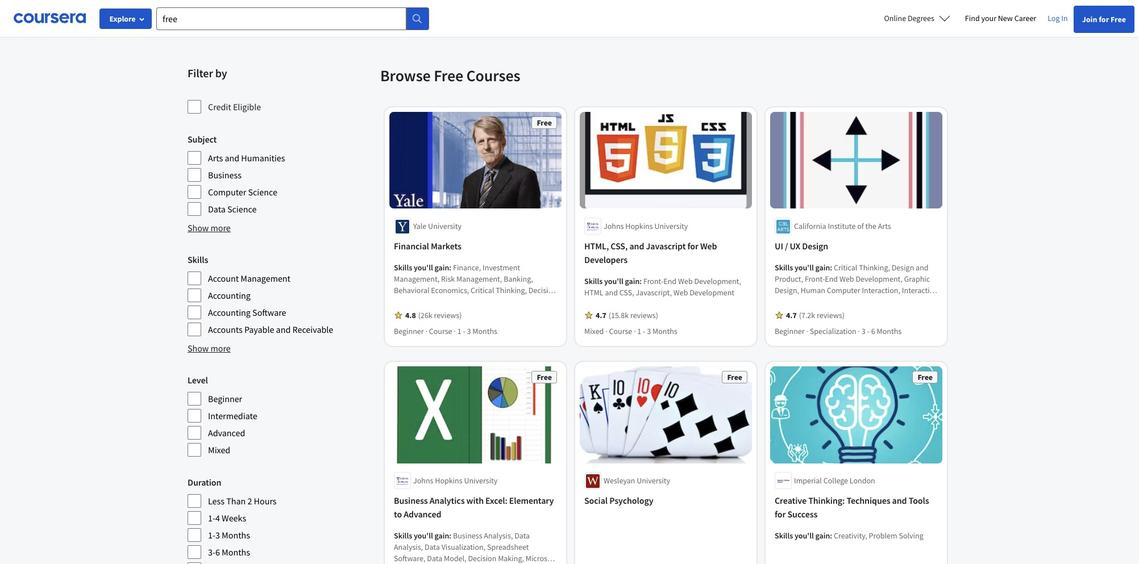 Task type: locate. For each thing, give the bounding box(es) containing it.
0 vertical spatial show
[[188, 222, 209, 234]]

1 management, from the left
[[394, 274, 440, 285]]

1 horizontal spatial professional
[[808, 3, 855, 14]]

show up level
[[188, 343, 209, 354]]

1 horizontal spatial 4.7
[[786, 311, 797, 321]]

0 horizontal spatial 4.7
[[596, 311, 606, 321]]

web up development,
[[700, 241, 717, 252]]

to up software,
[[394, 509, 402, 521]]

6 down 1-3 months
[[215, 547, 220, 558]]

courses
[[466, 65, 520, 86]]

1 a from the left
[[256, 16, 261, 28]]

financial down yale
[[394, 241, 429, 252]]

enroll
[[698, 16, 720, 28]]

courses down the you're
[[198, 3, 228, 14]]

course for html, css, and javascript for web developers
[[609, 327, 632, 337]]

2 course from the left
[[609, 327, 632, 337]]

beginner down (7.2k
[[775, 327, 805, 337]]

0 vertical spatial show more
[[188, 222, 231, 234]]

show more down data science
[[188, 222, 231, 234]]

1 vertical spatial accounting
[[208, 307, 251, 318]]

1 vertical spatial science
[[227, 204, 257, 215]]

institute
[[828, 221, 856, 232]]

less than 2 hours
[[208, 496, 277, 507]]

mixed up duration
[[208, 445, 230, 456]]

you'll down developers
[[604, 277, 624, 287]]

course down (15.8k
[[609, 327, 632, 337]]

2 horizontal spatial reviews)
[[817, 311, 845, 321]]

2 horizontal spatial beginner
[[775, 327, 805, 337]]

show more button down accounts
[[188, 342, 231, 355]]

1 - from the left
[[463, 327, 465, 337]]

reviews) for html, css, and javascript for web developers
[[630, 311, 658, 321]]

advanced down analytics
[[404, 509, 441, 521]]

1 horizontal spatial arts
[[878, 221, 891, 232]]

-
[[463, 327, 465, 337], [643, 327, 646, 337], [867, 327, 870, 337]]

- down compliance,
[[463, 327, 465, 337]]

0 horizontal spatial beginner
[[208, 393, 242, 405]]

teams
[[641, 3, 664, 14]]

0 horizontal spatial or
[[226, 16, 234, 28]]

for inside creative thinking: techniques and tools for success
[[775, 509, 786, 521]]

advanced down intermediate on the left bottom of the page
[[208, 428, 245, 439]]

1 vertical spatial making,
[[498, 554, 524, 564]]

or up quality on the top left
[[301, 0, 310, 1]]

analysis, up compliance,
[[453, 297, 482, 307]]

gain for business analytics with excel: elementary to advanced
[[435, 531, 449, 542]]

show for data
[[188, 222, 209, 234]]

filter by
[[188, 66, 227, 80]]

1 horizontal spatial management,
[[457, 274, 502, 285]]

0 horizontal spatial professional
[[602, 16, 649, 28]]

you'll
[[414, 263, 433, 273], [795, 263, 814, 273], [604, 277, 624, 287], [414, 531, 433, 542], [795, 531, 814, 542]]

show down data science
[[188, 222, 209, 234]]

accounts payable and receivable
[[208, 324, 333, 335]]

business for business
[[208, 169, 242, 181]]

beginner down "4.8"
[[394, 327, 424, 337]]

ui / ux design
[[775, 241, 828, 252]]

1 show more button from the top
[[188, 221, 231, 235]]

gain for financial markets
[[435, 263, 449, 273]]

web inside html, css, and javascript for web developers
[[700, 241, 717, 252]]

1 vertical spatial show more
[[188, 343, 231, 354]]

0 vertical spatial hopkins
[[625, 221, 653, 232]]

for inside html, css, and javascript for web developers
[[688, 241, 699, 252]]

3 down compliance,
[[467, 327, 471, 337]]

1 vertical spatial decision
[[468, 554, 497, 564]]

2 4.7 from the left
[[786, 311, 797, 321]]

courses
[[510, 0, 539, 1], [198, 3, 228, 14], [369, 16, 398, 28]]

educational
[[709, 0, 754, 1]]

1 show from the top
[[188, 222, 209, 234]]

1 vertical spatial financial
[[422, 297, 452, 307]]

1 horizontal spatial courses
[[369, 16, 398, 28]]

decision for markets
[[529, 286, 557, 296]]

1 horizontal spatial making,
[[498, 554, 524, 564]]

aims
[[229, 3, 248, 14]]

solving
[[899, 531, 924, 542]]

1 vertical spatial of
[[857, 221, 864, 232]]

0 horizontal spatial the
[[523, 16, 536, 28]]

skills group
[[188, 253, 374, 337]]

0 vertical spatial decision
[[529, 286, 557, 296]]

mixed down the 4.7 (15.8k reviews)
[[584, 327, 604, 337]]

business inside subject group
[[208, 169, 242, 181]]

reviews)
[[434, 311, 462, 321], [630, 311, 658, 321], [817, 311, 845, 321]]

1 horizontal spatial 1
[[637, 327, 641, 337]]

analysis, up spreadsheet
[[484, 531, 513, 542]]

0 vertical spatial the
[[523, 16, 536, 28]]

and left humanities on the left top of the page
[[225, 152, 239, 164]]

corporate
[[602, 3, 639, 14]]

2 vertical spatial web
[[674, 288, 688, 298]]

to inside business analytics with excel: elementary to advanced
[[394, 509, 402, 521]]

subject group
[[188, 132, 374, 217]]

have
[[341, 0, 360, 1]]

2 1 from the left
[[637, 327, 641, 337]]

seeking
[[497, 3, 526, 14]]

some
[[361, 0, 382, 1]]

and inside subject group
[[225, 152, 239, 164]]

management up software
[[241, 273, 291, 284]]

financial up 4.8 (26k reviews)
[[422, 297, 452, 307]]

1 vertical spatial courses
[[198, 3, 228, 14]]

starting
[[256, 0, 285, 1]]

mixed for mixed · course · 1 - 3 months
[[584, 327, 604, 337]]

economics,
[[431, 286, 469, 296]]

: left the front-
[[640, 277, 642, 287]]

4.7 for ui / ux design
[[786, 311, 797, 321]]

analysis, inside finance, investment management, risk management, banking, behavioral economics, critical thinking, decision making, financial analysis, innovation, regulations and compliance, leadership and management
[[453, 297, 482, 307]]

3 · from the left
[[606, 327, 608, 337]]

0 horizontal spatial management
[[241, 273, 291, 284]]

0 horizontal spatial in
[[574, 16, 581, 28]]

developers
[[584, 254, 628, 266]]

management, up critical
[[457, 274, 502, 285]]

months down compliance,
[[473, 327, 497, 337]]

reviews) up beginner · course · 1 - 3 months
[[434, 311, 462, 321]]

and right html
[[605, 288, 618, 298]]

1 down the 4.7 (15.8k reviews)
[[637, 327, 641, 337]]

0 vertical spatial web
[[700, 241, 717, 252]]

0 horizontal spatial -
[[463, 327, 465, 337]]

0 vertical spatial making,
[[394, 297, 420, 307]]

computer science
[[208, 186, 277, 198]]

1 horizontal spatial business
[[394, 496, 428, 507]]

1 vertical spatial 1-
[[208, 530, 215, 541]]

the left next
[[523, 16, 536, 28]]

finance,
[[453, 263, 481, 273]]

of right institute
[[857, 221, 864, 232]]

0 vertical spatial more
[[211, 222, 231, 234]]

specialization
[[810, 327, 857, 337]]

science down computer science
[[227, 204, 257, 215]]

and inside skills group
[[276, 324, 291, 335]]

decision down banking,
[[529, 286, 557, 296]]

accounting up accounts
[[208, 307, 251, 318]]

1 vertical spatial the
[[866, 221, 877, 232]]

data down computer
[[208, 204, 226, 215]]

1 horizontal spatial management
[[394, 320, 438, 330]]

johns
[[604, 221, 624, 232], [413, 476, 433, 487]]

decision inside business analysis, data analysis, data visualization, spreadsheet software, data model, decision making, microso
[[468, 554, 497, 564]]

university
[[428, 221, 462, 232], [655, 221, 688, 232], [464, 476, 498, 487], [637, 476, 670, 487]]

1 vertical spatial hopkins
[[435, 476, 463, 487]]

0 horizontal spatial hopkins
[[435, 476, 463, 487]]

: for html, css, and javascript for web developers
[[640, 277, 642, 287]]

0 vertical spatial courses
[[510, 0, 539, 1]]

2 - from the left
[[643, 327, 646, 337]]

1 course from the left
[[429, 327, 452, 337]]

you'll up software,
[[414, 531, 433, 542]]

reviews) up specialization
[[817, 311, 845, 321]]

1 horizontal spatial advanced
[[404, 509, 441, 521]]

1 horizontal spatial johns hopkins university
[[604, 221, 688, 232]]

yale
[[413, 221, 427, 232]]

business up visualization,
[[453, 531, 482, 542]]

0 vertical spatial johns
[[604, 221, 624, 232]]

skills you'll gain : down ui / ux design
[[775, 263, 834, 273]]

professional down corporate
[[602, 16, 649, 28]]

for
[[735, 3, 747, 14]]

wesleyan
[[604, 476, 635, 487]]

business inside business analysis, data analysis, data visualization, spreadsheet software, data model, decision making, microso
[[453, 531, 482, 542]]

advanced inside level group
[[208, 428, 245, 439]]

1- for 4
[[208, 513, 215, 524]]

innovation,
[[484, 297, 522, 307]]

beginner inside level group
[[208, 393, 242, 405]]

science for data science
[[227, 204, 257, 215]]

months right specialization
[[877, 327, 902, 337]]

0 vertical spatial mixed
[[584, 327, 604, 337]]

to up growth
[[577, 0, 585, 1]]

gain for html, css, and javascript for web developers
[[625, 277, 640, 287]]

show more button down data science
[[188, 221, 231, 235]]

reviews) up the mixed · course · 1 - 3 months at the right of page
[[630, 311, 658, 321]]

pursuing
[[772, 3, 806, 14]]

1 vertical spatial advanced
[[404, 509, 441, 521]]

acquisition,
[[180, 16, 225, 28]]

reviews) for financial markets
[[434, 311, 462, 321]]

skills you'll gain : up software,
[[394, 531, 453, 542]]

1 in from the left
[[574, 16, 581, 28]]

- for html, css, and javascript for web developers
[[643, 327, 646, 337]]

show more down accounts
[[188, 343, 231, 354]]

a right be
[[426, 16, 431, 28]]

2 show more from the top
[[188, 343, 231, 354]]

css, up the 4.7 (15.8k reviews)
[[619, 288, 634, 298]]

0 horizontal spatial of
[[857, 221, 864, 232]]

tools
[[909, 496, 929, 507]]

more for data
[[211, 222, 231, 234]]

a down for
[[731, 16, 735, 28]]

What do you want to learn? text field
[[156, 7, 406, 30]]

2 more from the top
[[211, 343, 231, 354]]

johns hopkins university for with
[[413, 476, 498, 487]]

data up spreadsheet
[[515, 531, 530, 542]]

1 horizontal spatial in
[[722, 16, 729, 28]]

skills up behavioral
[[394, 263, 412, 273]]

arts down subject
[[208, 152, 223, 164]]

for down have
[[350, 3, 360, 14]]

0 horizontal spatial course
[[429, 327, 452, 337]]

3-
[[208, 547, 215, 558]]

0 vertical spatial show more button
[[188, 221, 231, 235]]

1 vertical spatial analysis,
[[484, 531, 513, 542]]

more down accounts
[[211, 343, 231, 354]]

online degrees
[[884, 13, 935, 23]]

1 vertical spatial mixed
[[208, 445, 230, 456]]

0 horizontal spatial johns
[[413, 476, 433, 487]]

the up ui / ux design link
[[866, 221, 877, 232]]

3 reviews) from the left
[[817, 311, 845, 321]]

payable
[[244, 324, 274, 335]]

free inside the join for free link
[[1111, 14, 1126, 24]]

1 horizontal spatial decision
[[529, 286, 557, 296]]

0 vertical spatial advanced
[[208, 428, 245, 439]]

join for free link
[[1074, 6, 1135, 33]]

gain up risk
[[435, 263, 449, 273]]

you'll for html, css, and javascript for web developers
[[604, 277, 624, 287]]

None search field
[[156, 7, 429, 30]]

making, inside business analysis, data analysis, data visualization, spreadsheet software, data model, decision making, microso
[[498, 554, 524, 564]]

- for financial markets
[[463, 327, 465, 337]]

weeks
[[222, 513, 246, 524]]

0 horizontal spatial arts
[[208, 152, 223, 164]]

2 1- from the top
[[208, 530, 215, 541]]

career
[[281, 16, 304, 28]]

techniques
[[847, 496, 891, 507]]

- right specialization
[[867, 327, 870, 337]]

personal
[[528, 3, 561, 14]]

1 accounting from the top
[[208, 290, 251, 301]]

thinking,
[[496, 286, 527, 296]]

1 horizontal spatial -
[[643, 327, 646, 337]]

web right end
[[678, 277, 693, 287]]

2 show from the top
[[188, 343, 209, 354]]

to
[[577, 0, 585, 1], [249, 3, 257, 14], [592, 3, 600, 14], [696, 3, 704, 14], [394, 509, 402, 521]]

show more button for data
[[188, 221, 231, 235]]

0 vertical spatial accounting
[[208, 290, 251, 301]]

science down humanities on the left top of the page
[[248, 186, 277, 198]]

2 management, from the left
[[457, 274, 502, 285]]

ui
[[775, 241, 783, 252]]

and left javascript on the top of the page
[[630, 241, 644, 252]]

months for ui / ux design
[[877, 327, 902, 337]]

1 vertical spatial business
[[394, 496, 428, 507]]

0 vertical spatial johns hopkins university
[[604, 221, 688, 232]]

data science
[[208, 204, 257, 215]]

1 vertical spatial 6
[[215, 547, 220, 558]]

web down end
[[674, 288, 688, 298]]

1 vertical spatial management
[[394, 320, 438, 330]]

: up visualization,
[[449, 531, 452, 542]]

1 vertical spatial professional
[[602, 16, 649, 28]]

4.7 (7.2k reviews)
[[786, 311, 845, 321]]

1 1 from the left
[[457, 327, 461, 337]]

the inside whether you're just starting out or already have some experience, we offer various free courses designed to fit your needs. curated from top educational institutions and industry leaders, our selection of free courses aims to provide quality training for everyone—from individual learners seeking personal growth to corporate teams looking to upskill. for those pursuing professional advancement, skill acquisition, or even a new career path, these free courses can be a valuable resource. take the next step in your professional journey and enroll in a free course today!
[[523, 16, 536, 28]]

1 horizontal spatial course
[[609, 327, 632, 337]]

4.7 left (7.2k
[[786, 311, 797, 321]]

and down looking
[[681, 16, 696, 28]]

mixed inside level group
[[208, 445, 230, 456]]

beginner for beginner
[[208, 393, 242, 405]]

decision down visualization,
[[468, 554, 497, 564]]

johns hopkins university up html, css, and javascript for web developers
[[604, 221, 688, 232]]

1 vertical spatial johns
[[413, 476, 433, 487]]

show
[[188, 222, 209, 234], [188, 343, 209, 354]]

1 1- from the top
[[208, 513, 215, 524]]

professional
[[808, 3, 855, 14], [602, 16, 649, 28]]

browse free courses
[[380, 65, 520, 86]]

months for financial markets
[[473, 327, 497, 337]]

business inside business analytics with excel: elementary to advanced
[[394, 496, 428, 507]]

0 horizontal spatial reviews)
[[434, 311, 462, 321]]

1 vertical spatial show
[[188, 343, 209, 354]]

0 vertical spatial or
[[301, 0, 310, 1]]

0 vertical spatial of
[[934, 0, 942, 1]]

2 accounting from the top
[[208, 307, 251, 318]]

0 horizontal spatial 1
[[457, 327, 461, 337]]

4.7 left (15.8k
[[596, 311, 606, 321]]

2 horizontal spatial courses
[[510, 0, 539, 1]]

4.8 (26k reviews)
[[405, 311, 462, 321]]

business for business analytics with excel: elementary to advanced
[[394, 496, 428, 507]]

johns up html,
[[604, 221, 624, 232]]

you'll down ui / ux design
[[795, 263, 814, 273]]

1 more from the top
[[211, 222, 231, 234]]

making, inside finance, investment management, risk management, banking, behavioral economics, critical thinking, decision making, financial analysis, innovation, regulations and compliance, leadership and management
[[394, 297, 420, 307]]

credit eligible
[[208, 101, 261, 113]]

3
[[467, 327, 471, 337], [647, 327, 651, 337], [862, 327, 866, 337], [215, 530, 220, 541]]

or left 'even'
[[226, 16, 234, 28]]

3 down 4
[[215, 530, 220, 541]]

degrees
[[908, 13, 935, 23]]

2 horizontal spatial analysis,
[[484, 531, 513, 542]]

of inside whether you're just starting out or already have some experience, we offer various free courses designed to fit your needs. curated from top educational institutions and industry leaders, our selection of free courses aims to provide quality training for everyone—from individual learners seeking personal growth to corporate teams looking to upskill. for those pursuing professional advancement, skill acquisition, or even a new career path, these free courses can be a valuable resource. take the next step in your professional journey and enroll in a free course today!
[[934, 0, 942, 1]]

2 reviews) from the left
[[630, 311, 658, 321]]

2 horizontal spatial business
[[453, 531, 482, 542]]

2 vertical spatial business
[[453, 531, 482, 542]]

6
[[871, 327, 875, 337], [215, 547, 220, 558]]

accounting down account
[[208, 290, 251, 301]]

decision for analytics
[[468, 554, 497, 564]]

3 - from the left
[[867, 327, 870, 337]]

6 right specialization
[[871, 327, 875, 337]]

0 horizontal spatial 6
[[215, 547, 220, 558]]

6 inside duration 'group'
[[215, 547, 220, 558]]

today!
[[783, 16, 807, 28]]

investment
[[483, 263, 520, 273]]

1- for 3
[[208, 530, 215, 541]]

css, inside html, css, and javascript for web developers
[[611, 241, 628, 252]]

social psychology link
[[584, 495, 748, 508]]

1 reviews) from the left
[[434, 311, 462, 321]]

beginner
[[394, 327, 424, 337], [775, 327, 805, 337], [208, 393, 242, 405]]

1 horizontal spatial mixed
[[584, 327, 604, 337]]

0 horizontal spatial johns hopkins university
[[413, 476, 498, 487]]

0 horizontal spatial management,
[[394, 274, 440, 285]]

0 vertical spatial science
[[248, 186, 277, 198]]

show more button for accounts
[[188, 342, 231, 355]]

you'll for financial markets
[[414, 263, 433, 273]]

decision inside finance, investment management, risk management, banking, behavioral economics, critical thinking, decision making, financial analysis, innovation, regulations and compliance, leadership and management
[[529, 286, 557, 296]]

skills up software,
[[394, 531, 412, 542]]

2 vertical spatial courses
[[369, 16, 398, 28]]

financial
[[394, 241, 429, 252], [422, 297, 452, 307]]

0 horizontal spatial mixed
[[208, 445, 230, 456]]

2 a from the left
[[426, 16, 431, 28]]

and right (26k
[[435, 308, 448, 319]]

0 horizontal spatial decision
[[468, 554, 497, 564]]

1 4.7 from the left
[[596, 311, 606, 321]]

months for html, css, and javascript for web developers
[[653, 327, 677, 337]]

johns hopkins university
[[604, 221, 688, 232], [413, 476, 498, 487]]

0 horizontal spatial advanced
[[208, 428, 245, 439]]

1 vertical spatial css,
[[619, 288, 634, 298]]

making, for financial markets
[[394, 297, 420, 307]]

0 vertical spatial analysis,
[[453, 297, 482, 307]]

in
[[574, 16, 581, 28], [722, 16, 729, 28]]

fit
[[587, 0, 595, 1]]

arts up ui / ux design link
[[878, 221, 891, 232]]

1 vertical spatial more
[[211, 343, 231, 354]]

1 horizontal spatial analysis,
[[453, 297, 482, 307]]

professional down industry
[[808, 3, 855, 14]]

gain left the front-
[[625, 277, 640, 287]]

making, down spreadsheet
[[498, 554, 524, 564]]

1 vertical spatial or
[[226, 16, 234, 28]]

0 vertical spatial css,
[[611, 241, 628, 252]]

online
[[884, 13, 906, 23]]

0 horizontal spatial analysis,
[[394, 543, 423, 553]]

a left new at the top left
[[256, 16, 261, 28]]

1 show more from the top
[[188, 222, 231, 234]]

1 for css,
[[637, 327, 641, 337]]

beginner for beginner · specialization · 3 - 6 months
[[775, 327, 805, 337]]

accounting for accounting
[[208, 290, 251, 301]]

1 vertical spatial show more button
[[188, 342, 231, 355]]

or
[[301, 0, 310, 1], [226, 16, 234, 28]]

2 show more button from the top
[[188, 342, 231, 355]]

hopkins up analytics
[[435, 476, 463, 487]]

for down the creative
[[775, 509, 786, 521]]

the
[[523, 16, 536, 28], [866, 221, 877, 232]]

0 vertical spatial arts
[[208, 152, 223, 164]]

london
[[850, 476, 875, 487]]

1 horizontal spatial beginner
[[394, 327, 424, 337]]

even
[[236, 16, 255, 28]]

california institute of the arts
[[794, 221, 891, 232]]

making, for business analytics with excel: elementary to advanced
[[498, 554, 524, 564]]

career
[[1015, 13, 1037, 23]]

advanced inside business analytics with excel: elementary to advanced
[[404, 509, 441, 521]]

science
[[248, 186, 277, 198], [227, 204, 257, 215]]

0 horizontal spatial a
[[256, 16, 261, 28]]

1 · from the left
[[425, 327, 427, 337]]



Task type: vqa. For each thing, say whether or not it's contained in the screenshot.
UI / UX Design
yes



Task type: describe. For each thing, give the bounding box(es) containing it.
designed
[[541, 0, 575, 1]]

psychology
[[610, 496, 654, 507]]

these
[[328, 16, 349, 28]]

be
[[415, 16, 425, 28]]

growth
[[563, 3, 590, 14]]

(7.2k
[[799, 311, 815, 321]]

coursera image
[[14, 9, 86, 27]]

0 horizontal spatial courses
[[198, 3, 228, 14]]

you'll for business analytics with excel: elementary to advanced
[[414, 531, 433, 542]]

university up markets
[[428, 221, 462, 232]]

just
[[240, 0, 254, 1]]

: for financial markets
[[449, 263, 452, 273]]

months down 1-3 months
[[222, 547, 250, 558]]

skills down /
[[775, 263, 793, 273]]

course
[[755, 16, 781, 28]]

and right "leadership"
[[531, 308, 544, 319]]

find your new career
[[965, 13, 1037, 23]]

to down fit
[[592, 3, 600, 14]]

level
[[188, 375, 208, 386]]

hopkins for and
[[625, 221, 653, 232]]

- for ui / ux design
[[867, 327, 870, 337]]

can
[[400, 16, 413, 28]]

already
[[311, 0, 340, 1]]

and up pursuing
[[801, 0, 816, 1]]

3 right specialization
[[862, 327, 866, 337]]

1 vertical spatial web
[[678, 277, 693, 287]]

arts and humanities
[[208, 152, 285, 164]]

skills inside group
[[188, 254, 208, 265]]

social psychology
[[584, 496, 654, 507]]

front-end web development, html and css, javascript, web development
[[584, 277, 741, 298]]

and inside front-end web development, html and css, javascript, web development
[[605, 288, 618, 298]]

to down just
[[249, 3, 257, 14]]

reviews) for ui / ux design
[[817, 311, 845, 321]]

skill
[[912, 3, 928, 14]]

4.8
[[405, 311, 416, 321]]

3 inside duration 'group'
[[215, 530, 220, 541]]

for inside whether you're just starting out or already have some experience, we offer various free courses designed to fit your needs. curated from top educational institutions and industry leaders, our selection of free courses aims to provide quality training for everyone—from individual learners seeking personal growth to corporate teams looking to upskill. for those pursuing professional advancement, skill acquisition, or even a new career path, these free courses can be a valuable resource. take the next step in your professional journey and enroll in a free course today!
[[350, 3, 360, 14]]

5 · from the left
[[806, 327, 808, 337]]

your down growth
[[583, 16, 600, 28]]

management inside finance, investment management, risk management, banking, behavioral economics, critical thinking, decision making, financial analysis, innovation, regulations and compliance, leadership and management
[[394, 320, 438, 330]]

valuable
[[433, 16, 465, 28]]

we
[[430, 0, 441, 1]]

hours
[[254, 496, 277, 507]]

upskill.
[[706, 3, 733, 14]]

2 · from the left
[[454, 327, 456, 337]]

explore button
[[99, 9, 152, 29]]

imperial college london
[[794, 476, 875, 487]]

0 vertical spatial 6
[[871, 327, 875, 337]]

spreadsheet
[[487, 543, 529, 553]]

your right 'find' on the top right
[[981, 13, 997, 23]]

3 a from the left
[[731, 16, 735, 28]]

1 for markets
[[457, 327, 461, 337]]

johns for html,
[[604, 221, 624, 232]]

less
[[208, 496, 225, 507]]

explore
[[109, 14, 136, 24]]

(26k
[[418, 311, 433, 321]]

regulations
[[394, 308, 433, 319]]

creative thinking: techniques and tools for success link
[[775, 495, 938, 522]]

financial markets link
[[394, 240, 557, 253]]

university up javascript on the top of the page
[[655, 221, 688, 232]]

our
[[883, 0, 896, 1]]

beginner · specialization · 3 - 6 months
[[775, 327, 902, 337]]

management inside skills group
[[241, 273, 291, 284]]

business for business analysis, data analysis, data visualization, spreadsheet software, data model, decision making, microso
[[453, 531, 482, 542]]

you'll down success at the right bottom
[[795, 531, 814, 542]]

1 horizontal spatial or
[[301, 0, 310, 1]]

: for business analytics with excel: elementary to advanced
[[449, 531, 452, 542]]

mixed · course · 1 - 3 months
[[584, 327, 677, 337]]

html, css, and javascript for web developers
[[584, 241, 717, 266]]

finance, investment management, risk management, banking, behavioral economics, critical thinking, decision making, financial analysis, innovation, regulations and compliance, leadership and management
[[394, 263, 557, 330]]

1 vertical spatial arts
[[878, 221, 891, 232]]

accounting for accounting software
[[208, 307, 251, 318]]

/
[[785, 241, 788, 252]]

data inside subject group
[[208, 204, 226, 215]]

skills you'll gain : creativity, problem solving
[[775, 531, 924, 542]]

data left model,
[[427, 554, 442, 564]]

2 in from the left
[[722, 16, 729, 28]]

0 vertical spatial financial
[[394, 241, 429, 252]]

css, inside front-end web development, html and css, javascript, web development
[[619, 288, 634, 298]]

curated
[[643, 0, 673, 1]]

hopkins for with
[[435, 476, 463, 487]]

: left creativity,
[[830, 531, 832, 542]]

markets
[[431, 241, 462, 252]]

success
[[788, 509, 818, 521]]

3 down the 4.7 (15.8k reviews)
[[647, 327, 651, 337]]

1-3 months
[[208, 530, 250, 541]]

intermediate
[[208, 410, 257, 422]]

gain down design
[[816, 263, 830, 273]]

new
[[263, 16, 279, 28]]

skills you'll gain : for financial markets
[[394, 263, 453, 273]]

excel:
[[486, 496, 508, 507]]

credit
[[208, 101, 231, 113]]

whether you're just starting out or already have some experience, we offer various free courses designed to fit your needs. curated from top educational institutions and industry leaders, our selection of free courses aims to provide quality training for everyone—from individual learners seeking personal growth to corporate teams looking to upskill. for those pursuing professional advancement, skill acquisition, or even a new career path, these free courses can be a valuable resource. take the next step in your professional journey and enroll in a free course today!
[[180, 0, 942, 28]]

and inside creative thinking: techniques and tools for success
[[892, 496, 907, 507]]

provide
[[259, 3, 288, 14]]

university up 'social psychology' link on the bottom right
[[637, 476, 670, 487]]

skills down success at the right bottom
[[775, 531, 793, 542]]

level group
[[188, 374, 374, 458]]

skills up html
[[584, 277, 603, 287]]

johns for business
[[413, 476, 433, 487]]

find your new career link
[[960, 11, 1042, 26]]

mixed for mixed
[[208, 445, 230, 456]]

6 · from the left
[[858, 327, 860, 337]]

critical
[[471, 286, 494, 296]]

and inside html, css, and javascript for web developers
[[630, 241, 644, 252]]

out
[[287, 0, 300, 1]]

problem
[[869, 531, 897, 542]]

4.7 for html, css, and javascript for web developers
[[596, 311, 606, 321]]

end
[[664, 277, 677, 287]]

creative
[[775, 496, 807, 507]]

development
[[690, 288, 735, 298]]

2
[[248, 496, 252, 507]]

html, css, and javascript for web developers link
[[584, 240, 748, 267]]

selection
[[898, 0, 932, 1]]

more for accounts
[[211, 343, 231, 354]]

business analytics with excel: elementary to advanced link
[[394, 495, 557, 522]]

show more for data science
[[188, 222, 231, 234]]

account
[[208, 273, 239, 284]]

industry
[[818, 0, 849, 1]]

software,
[[394, 554, 426, 564]]

johns hopkins university for and
[[604, 221, 688, 232]]

1 horizontal spatial the
[[866, 221, 877, 232]]

online degrees button
[[875, 6, 960, 31]]

creativity,
[[834, 531, 867, 542]]

join
[[1082, 14, 1097, 24]]

financial inside finance, investment management, risk management, banking, behavioral economics, critical thinking, decision making, financial analysis, innovation, regulations and compliance, leadership and management
[[422, 297, 452, 307]]

than
[[226, 496, 246, 507]]

ux
[[790, 241, 801, 252]]

duration group
[[188, 476, 374, 565]]

beginner for beginner · course · 1 - 3 months
[[394, 327, 424, 337]]

california
[[794, 221, 826, 232]]

4 · from the left
[[634, 327, 636, 337]]

data up software,
[[425, 543, 440, 553]]

creative thinking: techniques and tools for success
[[775, 496, 929, 521]]

ui / ux design link
[[775, 240, 938, 253]]

skills you'll gain : for html, css, and javascript for web developers
[[584, 277, 644, 287]]

thinking:
[[808, 496, 845, 507]]

whether
[[180, 0, 212, 1]]

new
[[998, 13, 1013, 23]]

humanities
[[241, 152, 285, 164]]

compliance,
[[449, 308, 491, 319]]

months down weeks
[[222, 530, 250, 541]]

to down top
[[696, 3, 704, 14]]

leadership
[[492, 308, 529, 319]]

take
[[504, 16, 522, 28]]

university up with
[[464, 476, 498, 487]]

eligible
[[233, 101, 261, 113]]

log in
[[1048, 13, 1068, 23]]

gain left creativity,
[[816, 531, 830, 542]]

course for financial markets
[[429, 327, 452, 337]]

by
[[215, 66, 227, 80]]

log in link
[[1042, 11, 1074, 25]]

2 vertical spatial analysis,
[[394, 543, 423, 553]]

show more for accounts payable and receivable
[[188, 343, 231, 354]]

for inside the join for free link
[[1099, 14, 1109, 24]]

arts inside subject group
[[208, 152, 223, 164]]

science for computer science
[[248, 186, 277, 198]]

from
[[674, 0, 693, 1]]

show for accounts
[[188, 343, 209, 354]]

your right fit
[[597, 0, 614, 1]]

: down ui / ux design link
[[830, 263, 832, 273]]

software
[[252, 307, 286, 318]]

skills you'll gain : for business analytics with excel: elementary to advanced
[[394, 531, 453, 542]]

computer
[[208, 186, 246, 198]]

html
[[584, 288, 604, 298]]



